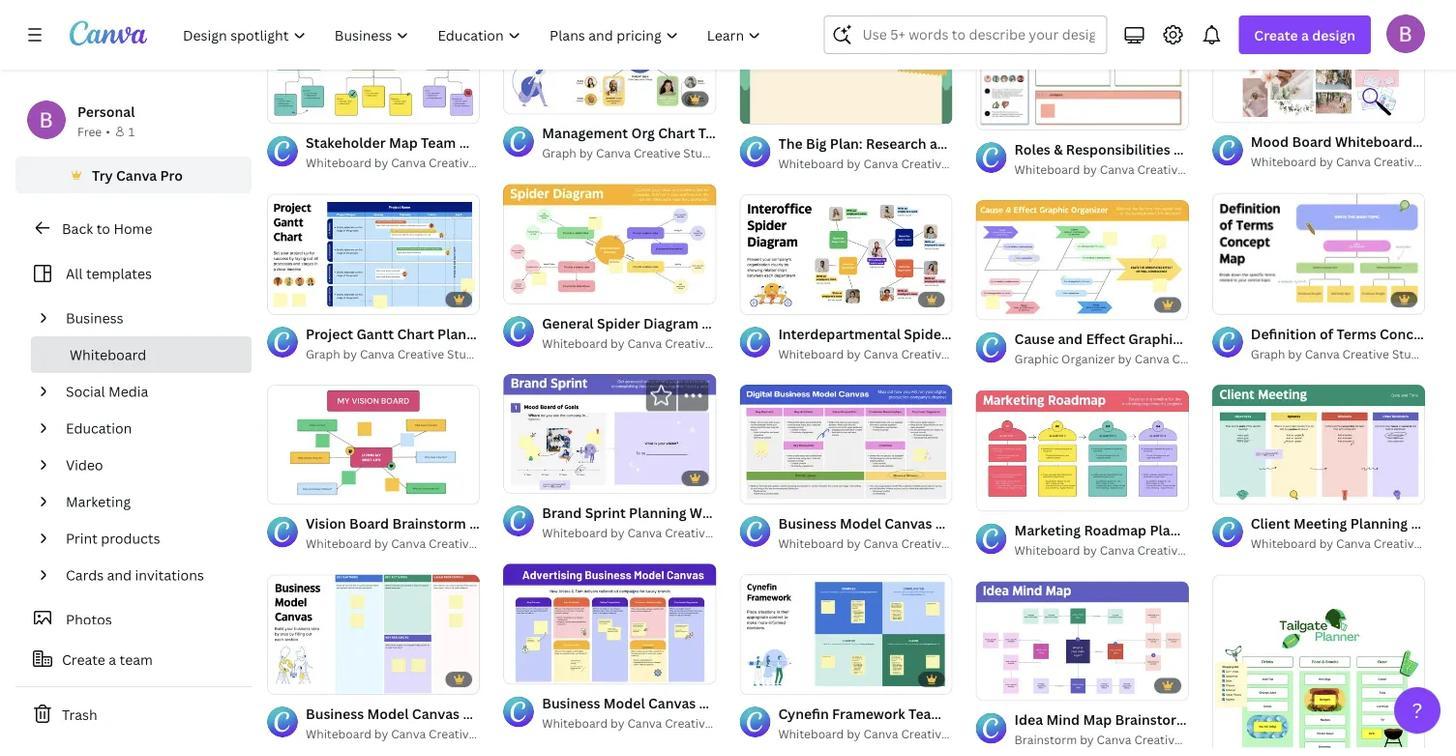 Task type: vqa. For each thing, say whether or not it's contained in the screenshot.
Business Model Canvas Planning Whiteboard in Blue Pink Green Spaced Color Blocks Style image Studio
yes



Task type: locate. For each thing, give the bounding box(es) containing it.
creative for client meeting planning whiteboard in green grey modern professional style image
[[1374, 536, 1421, 552]]

studio for marketing roadmap planning whiteboard in red yellow green trendy sticker style image on the bottom of the page
[[1187, 543, 1224, 559]]

create down photos
[[62, 651, 105, 669]]

create a team
[[62, 651, 153, 669]]

create inside dropdown button
[[1254, 26, 1298, 44]]

by
[[579, 145, 593, 161], [1319, 154, 1333, 170], [374, 155, 388, 171], [847, 155, 861, 171], [1083, 161, 1097, 177], [611, 335, 625, 351], [847, 346, 861, 362], [1288, 346, 1302, 362], [343, 346, 357, 362], [1118, 351, 1132, 367], [611, 525, 625, 541], [847, 536, 861, 552], [1319, 536, 1333, 552], [374, 536, 388, 552], [1083, 543, 1097, 559], [611, 716, 625, 732], [374, 726, 388, 742], [847, 726, 861, 742], [1080, 733, 1094, 749]]

whiteboard by canva creative studio link for "cynefin framework team whiteboard in blue green modern professional style" image
[[778, 725, 988, 744]]

graph by canva creative studio up general spider diagram brainstorm whiteboard in orange purple pink simple colorful style image
[[542, 145, 720, 161]]

print products
[[66, 530, 160, 548]]

graph by canva creative studio link
[[542, 144, 720, 163], [1251, 344, 1429, 364], [306, 345, 484, 364]]

a left team
[[109, 651, 116, 669]]

whiteboard by canva creative studio link for business model canvas planning whiteboard in blue pink green spaced color blocks style image
[[778, 534, 988, 554]]

graph by canva creative studio for definition of terms concept map planning whiteboard in light blue pink green spaced color blocks style image
[[1251, 346, 1429, 362]]

business model canvas planning whiteboard in purple blue modern professional style image
[[267, 575, 480, 695]]

creative for vision board brainstorm whiteboard in pink yellow trendy stickers style image
[[429, 536, 476, 552]]

graph by canva creative studio link up client meeting planning whiteboard in green grey modern professional style image
[[1251, 344, 1429, 364]]

print products link
[[58, 521, 240, 557]]

create for create a design
[[1254, 26, 1298, 44]]

creative
[[634, 145, 681, 161], [1374, 154, 1421, 170], [429, 155, 476, 171], [901, 155, 948, 171], [1137, 161, 1184, 177], [665, 335, 712, 351], [901, 346, 948, 362], [1342, 346, 1389, 362], [397, 346, 444, 362], [1172, 351, 1219, 367], [665, 525, 712, 541], [901, 536, 948, 552], [1374, 536, 1421, 552], [429, 536, 476, 552], [1137, 543, 1184, 559], [665, 716, 712, 732], [429, 726, 476, 742], [901, 726, 948, 742], [1134, 733, 1181, 749]]

creative for idea mind map brainstorm whiteboard in purple pink modern professional style image
[[1134, 733, 1181, 749]]

graph by canva creative studio link up general spider diagram brainstorm whiteboard in orange purple pink simple colorful style image
[[542, 144, 720, 163]]

creative for project gantt chart planning whiteboard in blue simple colorful style image
[[397, 346, 444, 362]]

whiteboard by canva creative studio for general spider diagram brainstorm whiteboard in orange purple pink simple colorful style image
[[542, 335, 751, 351]]

? button
[[1394, 688, 1441, 734]]

by for business model canvas planning whiteboard in purple red yellow simple colorful style 'image'
[[611, 716, 625, 732]]

by for project gantt chart planning whiteboard in blue simple colorful style image
[[343, 346, 357, 362]]

graph by canva creative studio
[[542, 145, 720, 161], [1251, 346, 1429, 362], [306, 346, 484, 362]]

cynefin framework team whiteboard in blue green modern professional style image
[[740, 575, 953, 695]]

2 horizontal spatial graph by canva creative studio
[[1251, 346, 1429, 362]]

a inside button
[[109, 651, 116, 669]]

whiteboard by canva creative studio link for client meeting planning whiteboard in green grey modern professional style image
[[1251, 534, 1456, 554]]

create left design
[[1254, 26, 1298, 44]]

free •
[[77, 123, 110, 139]]

2 horizontal spatial graph
[[1251, 346, 1285, 362]]

whiteboard by canva creative studio link for interdepartmental spider diagram brainstorm whiteboard in purple blue yellow simple colorful style "image"
[[778, 344, 988, 364]]

2 horizontal spatial graph by canva creative studio link
[[1251, 344, 1429, 364]]

creative for marketing roadmap planning whiteboard in red yellow green trendy sticker style image on the bottom of the page
[[1137, 543, 1184, 559]]

brand sprint planning whiteboard in purple grey modern professional style image
[[503, 374, 716, 494]]

by for definition of terms concept map planning whiteboard in light blue pink green spaced color blocks style image
[[1288, 346, 1302, 362]]

social media link
[[58, 373, 240, 410]]

a
[[1301, 26, 1309, 44], [109, 651, 116, 669]]

whiteboard by canva creative studio for marketing roadmap planning whiteboard in red yellow green trendy sticker style image on the bottom of the page
[[1015, 543, 1224, 559]]

creative for definition of terms concept map planning whiteboard in light blue pink green spaced color blocks style image
[[1342, 346, 1389, 362]]

creative for business model canvas planning whiteboard in blue pink green spaced color blocks style image
[[901, 536, 948, 552]]

business model canvas planning whiteboard in blue pink green spaced color blocks style image
[[740, 385, 953, 505]]

studio for "cynefin framework team whiteboard in blue green modern professional style" image
[[951, 726, 988, 742]]

0 vertical spatial a
[[1301, 26, 1309, 44]]

pro
[[160, 166, 183, 184]]

studio for client meeting planning whiteboard in green grey modern professional style image
[[1423, 536, 1456, 552]]

client meeting planning whiteboard in green grey modern professional style image
[[1212, 385, 1425, 505]]

1 horizontal spatial a
[[1301, 26, 1309, 44]]

general spider diagram brainstorm whiteboard in orange purple pink simple colorful style image
[[503, 184, 716, 304]]

graph by canva creative studio up client meeting planning whiteboard in green grey modern professional style image
[[1251, 346, 1429, 362]]

1 horizontal spatial graph
[[542, 145, 576, 161]]

creative for interdepartmental spider diagram brainstorm whiteboard in purple blue yellow simple colorful style "image"
[[901, 346, 948, 362]]

by for client meeting planning whiteboard in green grey modern professional style image
[[1319, 536, 1333, 552]]

a left design
[[1301, 26, 1309, 44]]

whiteboard by canva creative studio link
[[1251, 153, 1456, 172], [306, 153, 515, 173], [778, 154, 988, 173], [1015, 160, 1224, 179], [542, 334, 751, 353], [778, 344, 988, 364], [542, 524, 751, 543], [778, 534, 988, 554], [1251, 534, 1456, 554], [306, 535, 515, 554], [1015, 541, 1224, 561], [542, 714, 751, 734], [306, 725, 515, 744], [778, 725, 988, 744]]

cards and invitations link
[[58, 557, 240, 594]]

canva inside button
[[116, 166, 157, 184]]

1 horizontal spatial create
[[1254, 26, 1298, 44]]

1 horizontal spatial graph by canva creative studio link
[[542, 144, 720, 163]]

canva
[[596, 145, 631, 161], [1336, 154, 1371, 170], [391, 155, 426, 171], [864, 155, 898, 171], [1100, 161, 1135, 177], [116, 166, 157, 184], [627, 335, 662, 351], [864, 346, 898, 362], [1305, 346, 1340, 362], [360, 346, 395, 362], [1135, 351, 1169, 367], [627, 525, 662, 541], [864, 536, 898, 552], [1336, 536, 1371, 552], [391, 536, 426, 552], [1100, 543, 1135, 559], [627, 716, 662, 732], [391, 726, 426, 742], [864, 726, 898, 742], [1097, 733, 1132, 749]]

american football tailgate planner whiteboard in green pastel green yellow style image
[[1212, 575, 1425, 750]]

create a design
[[1254, 26, 1356, 44]]

by for "cynefin framework team whiteboard in blue green modern professional style" image
[[847, 726, 861, 742]]

create
[[1254, 26, 1298, 44], [62, 651, 105, 669]]

graph by canva creative studio link up vision board brainstorm whiteboard in pink yellow trendy stickers style image
[[306, 345, 484, 364]]

studio for business model canvas planning whiteboard in purple blue modern professional style image
[[478, 726, 515, 742]]

whiteboard by canva creative studio
[[1251, 154, 1456, 170], [306, 155, 515, 171], [778, 155, 988, 171], [1015, 161, 1224, 177], [542, 335, 751, 351], [778, 346, 988, 362], [542, 525, 751, 541], [778, 536, 988, 552], [1251, 536, 1456, 552], [306, 536, 515, 552], [1015, 543, 1224, 559], [542, 716, 751, 732], [306, 726, 515, 742], [778, 726, 988, 742]]

a inside dropdown button
[[1301, 26, 1309, 44]]

whiteboard by canva creative studio for interdepartmental spider diagram brainstorm whiteboard in purple blue yellow simple colorful style "image"
[[778, 346, 988, 362]]

creative for business model canvas planning whiteboard in purple blue modern professional style image
[[429, 726, 476, 742]]

mood board whiteboard in purple white bright blue simple style image
[[1212, 3, 1425, 123]]

graphic organizer by canva creative studio link
[[1015, 350, 1259, 369]]

interdepartmental spider diagram brainstorm whiteboard in purple blue yellow simple colorful style image
[[740, 194, 953, 315]]

try canva pro button
[[15, 157, 252, 194]]

1 horizontal spatial graph by canva creative studio
[[542, 145, 720, 161]]

0 horizontal spatial graph
[[306, 346, 340, 362]]

free
[[77, 123, 102, 139]]

0 vertical spatial create
[[1254, 26, 1298, 44]]

graph for graph by canva creative studio link for project gantt chart planning whiteboard in blue simple colorful style image
[[306, 346, 340, 362]]

1 vertical spatial create
[[62, 651, 105, 669]]

marketing link
[[58, 484, 240, 521]]

graphic
[[1015, 351, 1059, 367]]

templates
[[86, 265, 152, 283]]

whiteboard by canva creative studio for client meeting planning whiteboard in green grey modern professional style image
[[1251, 536, 1456, 552]]

social
[[66, 383, 105, 401]]

stakeholder map team whiteboard in green yellow purple trendy stickers style image
[[267, 3, 480, 123]]

marketing
[[66, 493, 131, 511]]

media
[[108, 383, 148, 401]]

brainstorm
[[1015, 733, 1077, 749]]

by for vision board brainstorm whiteboard in pink yellow trendy stickers style image
[[374, 536, 388, 552]]

studio for project gantt chart planning whiteboard in blue simple colorful style image
[[447, 346, 484, 362]]

graph
[[542, 145, 576, 161], [1251, 346, 1285, 362], [306, 346, 340, 362]]

0 horizontal spatial create
[[62, 651, 105, 669]]

None search field
[[824, 15, 1107, 54]]

video link
[[58, 447, 240, 484]]

studio for management org chart team whiteboard in blue green spaced color blocks style 'image'
[[683, 145, 720, 161]]

0 horizontal spatial graph by canva creative studio link
[[306, 345, 484, 364]]

creative for brand sprint planning whiteboard in purple grey modern professional style image
[[665, 525, 712, 541]]

management org chart team whiteboard in blue green spaced color blocks style image
[[503, 0, 716, 114]]

studio for business model canvas planning whiteboard in purple red yellow simple colorful style 'image'
[[715, 716, 751, 732]]

a for design
[[1301, 26, 1309, 44]]

0 horizontal spatial a
[[109, 651, 116, 669]]

the big plan: research and sampling techniques education whiteboard in green cream yellow nostalgic handdrawn style image
[[740, 4, 953, 124]]

try
[[92, 166, 113, 184]]

graph by canva creative studio up vision board brainstorm whiteboard in pink yellow trendy stickers style image
[[306, 346, 484, 362]]

create a team button
[[15, 641, 252, 679]]

1 vertical spatial a
[[109, 651, 116, 669]]

studio
[[683, 145, 720, 161], [1423, 154, 1456, 170], [478, 155, 515, 171], [951, 155, 988, 171], [1187, 161, 1224, 177], [715, 335, 751, 351], [951, 346, 988, 362], [1392, 346, 1429, 362], [447, 346, 484, 362], [1222, 351, 1259, 367], [715, 525, 751, 541], [951, 536, 988, 552], [1423, 536, 1456, 552], [478, 536, 515, 552], [1187, 543, 1224, 559], [715, 716, 751, 732], [478, 726, 515, 742], [951, 726, 988, 742], [1184, 733, 1221, 749]]

create inside button
[[62, 651, 105, 669]]

whiteboard
[[1251, 154, 1317, 170], [306, 155, 371, 171], [778, 155, 844, 171], [1015, 161, 1080, 177], [542, 335, 608, 351], [778, 346, 844, 362], [70, 346, 146, 364], [542, 525, 608, 541], [778, 536, 844, 552], [1251, 536, 1317, 552], [306, 536, 371, 552], [1015, 543, 1080, 559], [542, 716, 608, 732], [306, 726, 371, 742], [778, 726, 844, 742]]

0 horizontal spatial graph by canva creative studio
[[306, 346, 484, 362]]



Task type: describe. For each thing, give the bounding box(es) containing it.
studio for brand sprint planning whiteboard in purple grey modern professional style image
[[715, 525, 751, 541]]

try canva pro
[[92, 166, 183, 184]]

back
[[62, 219, 93, 238]]

studio for idea mind map brainstorm whiteboard in purple pink modern professional style image
[[1184, 733, 1221, 749]]

business
[[66, 309, 123, 328]]

by for interdepartmental spider diagram brainstorm whiteboard in purple blue yellow simple colorful style "image"
[[847, 346, 861, 362]]

back to home link
[[15, 209, 252, 248]]

brainstorm by canva creative studio
[[1015, 733, 1221, 749]]

graph for definition of terms concept map planning whiteboard in light blue pink green spaced color blocks style image graph by canva creative studio link
[[1251, 346, 1285, 362]]

by for marketing roadmap planning whiteboard in red yellow green trendy sticker style image on the bottom of the page
[[1083, 543, 1097, 559]]

roles & responsibilities online whiteboard in colorful gradient memphis style image
[[976, 10, 1189, 130]]

?
[[1412, 697, 1423, 725]]

team
[[120, 651, 153, 669]]

•
[[106, 123, 110, 139]]

whiteboard by canva creative studio for business model canvas planning whiteboard in purple red yellow simple colorful style 'image'
[[542, 716, 751, 732]]

by for idea mind map brainstorm whiteboard in purple pink modern professional style image
[[1080, 733, 1094, 749]]

project gantt chart planning whiteboard in blue simple colorful style image
[[267, 194, 480, 314]]

graph by canva creative studio for management org chart team whiteboard in blue green spaced color blocks style 'image'
[[542, 145, 720, 161]]

all templates
[[66, 265, 152, 283]]

a for team
[[109, 651, 116, 669]]

whiteboard by canva creative studio link for business model canvas planning whiteboard in purple red yellow simple colorful style 'image'
[[542, 714, 751, 734]]

all
[[66, 265, 83, 283]]

all templates link
[[27, 255, 240, 292]]

whiteboard by canva creative studio link for vision board brainstorm whiteboard in pink yellow trendy stickers style image
[[306, 535, 515, 554]]

whiteboard by canva creative studio link for marketing roadmap planning whiteboard in red yellow green trendy sticker style image on the bottom of the page
[[1015, 541, 1224, 561]]

graph by canva creative studio link for project gantt chart planning whiteboard in blue simple colorful style image
[[306, 345, 484, 364]]

graph by canva creative studio for project gantt chart planning whiteboard in blue simple colorful style image
[[306, 346, 484, 362]]

graph for graph by canva creative studio link corresponding to management org chart team whiteboard in blue green spaced color blocks style 'image'
[[542, 145, 576, 161]]

idea mind map brainstorm whiteboard in purple pink modern professional style image
[[976, 582, 1189, 701]]

whiteboard by canva creative studio for business model canvas planning whiteboard in blue pink green spaced color blocks style image
[[778, 536, 988, 552]]

marketing roadmap planning whiteboard in red yellow green trendy sticker style image
[[976, 391, 1189, 511]]

create a design button
[[1239, 15, 1371, 54]]

cards
[[66, 567, 104, 585]]

trash
[[62, 706, 97, 724]]

photos link
[[27, 602, 240, 639]]

bob builder image
[[1387, 14, 1425, 53]]

whiteboard by canva creative studio for "cynefin framework team whiteboard in blue green modern professional style" image
[[778, 726, 988, 742]]

print
[[66, 530, 98, 548]]

to
[[96, 219, 110, 238]]

studio for interdepartmental spider diagram brainstorm whiteboard in purple blue yellow simple colorful style "image"
[[951, 346, 988, 362]]

Search search field
[[863, 16, 1095, 53]]

graph by canva creative studio link for management org chart team whiteboard in blue green spaced color blocks style 'image'
[[542, 144, 720, 163]]

by for business model canvas planning whiteboard in purple blue modern professional style image
[[374, 726, 388, 742]]

whiteboard by canva creative studio link for general spider diagram brainstorm whiteboard in orange purple pink simple colorful style image
[[542, 334, 751, 353]]

by for brand sprint planning whiteboard in purple grey modern professional style image
[[611, 525, 625, 541]]

education
[[66, 419, 132, 438]]

whiteboard by canva creative studio link for business model canvas planning whiteboard in purple blue modern professional style image
[[306, 725, 515, 744]]

graphic organizer by canva creative studio
[[1015, 351, 1259, 367]]

definition of terms concept map planning whiteboard in light blue pink green spaced color blocks style image
[[1212, 194, 1425, 314]]

studio for general spider diagram brainstorm whiteboard in orange purple pink simple colorful style image
[[715, 335, 751, 351]]

top level navigation element
[[170, 15, 777, 54]]

by for management org chart team whiteboard in blue green spaced color blocks style 'image'
[[579, 145, 593, 161]]

creative for "cynefin framework team whiteboard in blue green modern professional style" image
[[901, 726, 948, 742]]

creative for general spider diagram brainstorm whiteboard in orange purple pink simple colorful style image
[[665, 335, 712, 351]]

creative for management org chart team whiteboard in blue green spaced color blocks style 'image'
[[634, 145, 681, 161]]

whiteboard by canva creative studio for business model canvas planning whiteboard in purple blue modern professional style image
[[306, 726, 515, 742]]

and
[[107, 567, 132, 585]]

studio for definition of terms concept map planning whiteboard in light blue pink green spaced color blocks style image
[[1392, 346, 1429, 362]]

by for general spider diagram brainstorm whiteboard in orange purple pink simple colorful style image
[[611, 335, 625, 351]]

cards and invitations
[[66, 567, 204, 585]]

invitations
[[135, 567, 204, 585]]

photos
[[66, 611, 112, 629]]

whiteboard by canva creative studio for vision board brainstorm whiteboard in pink yellow trendy stickers style image
[[306, 536, 515, 552]]

cause and effect graphic organizer planning whiteboard in yellow green simple colorful style image
[[976, 200, 1189, 320]]

products
[[101, 530, 160, 548]]

education link
[[58, 410, 240, 447]]

video
[[66, 456, 103, 475]]

organizer
[[1061, 351, 1115, 367]]

studio for business model canvas planning whiteboard in blue pink green spaced color blocks style image
[[951, 536, 988, 552]]

by for business model canvas planning whiteboard in blue pink green spaced color blocks style image
[[847, 536, 861, 552]]

personal
[[77, 102, 135, 120]]

graph by canva creative studio link for definition of terms concept map planning whiteboard in light blue pink green spaced color blocks style image
[[1251, 344, 1429, 364]]

trash link
[[15, 696, 252, 734]]

create for create a team
[[62, 651, 105, 669]]

whiteboard by canva creative studio link for brand sprint planning whiteboard in purple grey modern professional style image
[[542, 524, 751, 543]]

design
[[1312, 26, 1356, 44]]

brainstorm by canva creative studio link
[[1015, 731, 1221, 750]]

back to home
[[62, 219, 152, 238]]

creative for business model canvas planning whiteboard in purple red yellow simple colorful style 'image'
[[665, 716, 712, 732]]

studio for vision board brainstorm whiteboard in pink yellow trendy stickers style image
[[478, 536, 515, 552]]

social media
[[66, 383, 148, 401]]

business link
[[58, 300, 240, 337]]

business model canvas planning whiteboard in purple red yellow simple colorful style image
[[503, 564, 716, 684]]

whiteboard by canva creative studio for brand sprint planning whiteboard in purple grey modern professional style image
[[542, 525, 751, 541]]

vision board brainstorm whiteboard in pink yellow trendy stickers style image
[[267, 385, 480, 505]]

home
[[114, 219, 152, 238]]

1
[[129, 123, 135, 139]]



